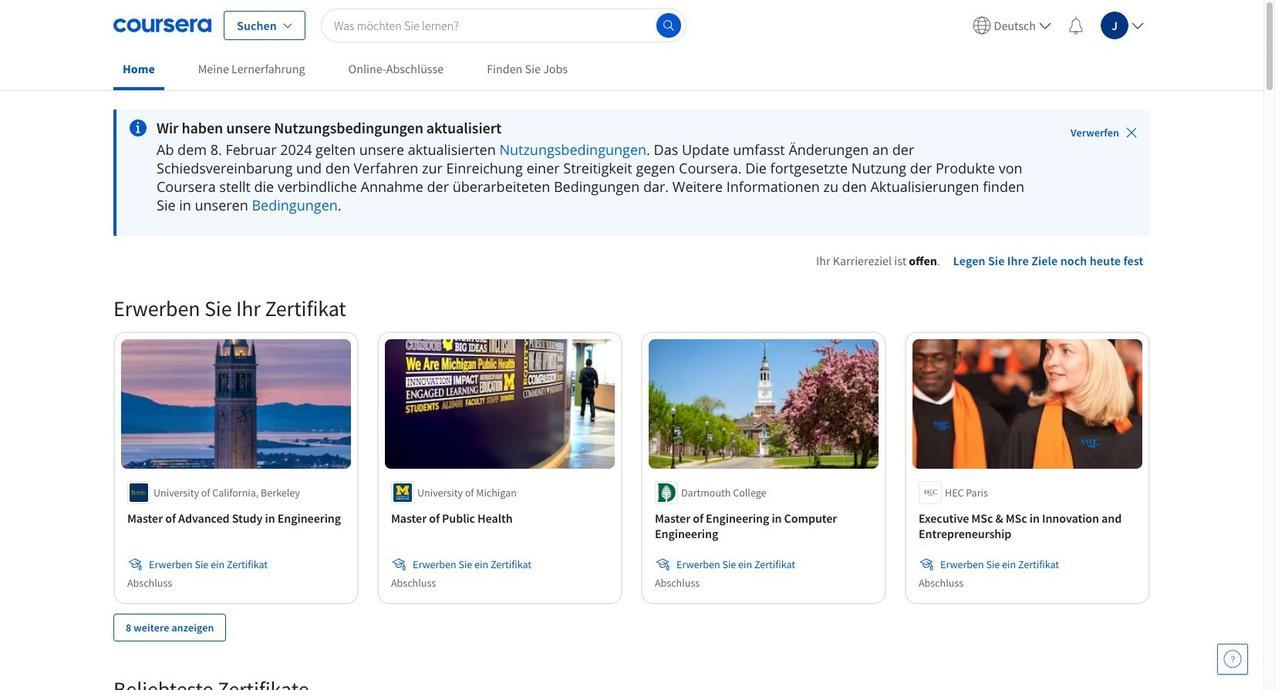 Task type: locate. For each thing, give the bounding box(es) containing it.
None search field
[[321, 8, 687, 42]]

Was möchten Sie lernen? text field
[[321, 8, 687, 42]]

informationen: wir haben unsere nutzungsbedingungen aktualisiert element
[[157, 119, 1028, 137]]

menu
[[966, 0, 1150, 50]]

hilfe center image
[[1224, 650, 1242, 669]]

coursera image
[[113, 13, 211, 37]]



Task type: vqa. For each thing, say whether or not it's contained in the screenshot.
informationen: wir haben unsere nutzungsbedingungen aktualisiert element
yes



Task type: describe. For each thing, give the bounding box(es) containing it.
sammlung erwerben sie ihr zertifikat element
[[104, 270, 1160, 666]]



